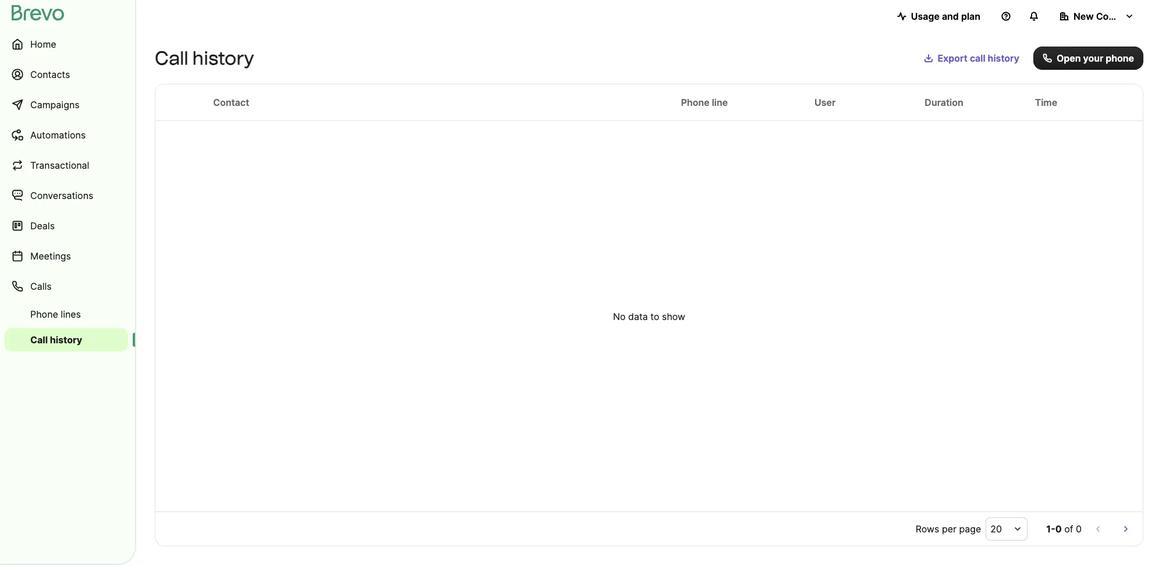 Task type: vqa. For each thing, say whether or not it's contained in the screenshot.
Messages
no



Task type: locate. For each thing, give the bounding box(es) containing it.
phone inside phone lines link
[[30, 309, 58, 320]]

company
[[1096, 10, 1139, 22]]

to
[[650, 311, 659, 322]]

new company
[[1074, 10, 1139, 22]]

1 vertical spatial call history
[[30, 334, 82, 346]]

phone left lines
[[30, 309, 58, 320]]

call history down phone lines
[[30, 334, 82, 346]]

rows
[[916, 523, 939, 535]]

time
[[1035, 97, 1057, 108]]

conversations link
[[5, 182, 128, 210]]

contacts
[[30, 69, 70, 80]]

call history up "contact"
[[155, 47, 254, 69]]

of
[[1064, 523, 1073, 535]]

call
[[155, 47, 188, 69], [30, 334, 48, 346]]

1 horizontal spatial phone
[[681, 97, 710, 108]]

show
[[662, 311, 685, 322]]

line
[[712, 97, 728, 108]]

open your phone button
[[1033, 47, 1143, 70]]

phone left line
[[681, 97, 710, 108]]

calls link
[[5, 272, 128, 300]]

history
[[192, 47, 254, 69], [988, 52, 1019, 64], [50, 334, 82, 346]]

history up "contact"
[[192, 47, 254, 69]]

0 vertical spatial call history
[[155, 47, 254, 69]]

0 horizontal spatial call
[[30, 334, 48, 346]]

0 left of
[[1055, 523, 1062, 535]]

0 right of
[[1076, 523, 1082, 535]]

data
[[628, 311, 648, 322]]

usage
[[911, 10, 940, 22]]

2 horizontal spatial history
[[988, 52, 1019, 64]]

conversations
[[30, 190, 93, 201]]

phone
[[681, 97, 710, 108], [30, 309, 58, 320]]

export call history
[[938, 52, 1019, 64]]

contact
[[213, 97, 249, 108]]

open your phone
[[1057, 52, 1134, 64]]

user
[[815, 97, 836, 108]]

0 horizontal spatial history
[[50, 334, 82, 346]]

meetings link
[[5, 242, 128, 270]]

1 horizontal spatial call history
[[155, 47, 254, 69]]

1 vertical spatial call
[[30, 334, 48, 346]]

history down phone lines link
[[50, 334, 82, 346]]

0 horizontal spatial phone
[[30, 309, 58, 320]]

0 vertical spatial phone
[[681, 97, 710, 108]]

export call history button
[[914, 47, 1029, 70]]

lines
[[61, 309, 81, 320]]

0
[[1055, 523, 1062, 535], [1076, 523, 1082, 535]]

call history link
[[5, 328, 128, 352]]

new
[[1074, 10, 1094, 22]]

call history
[[155, 47, 254, 69], [30, 334, 82, 346]]

meetings
[[30, 250, 71, 262]]

rows per page
[[916, 523, 981, 535]]

calls
[[30, 281, 52, 292]]

call
[[970, 52, 986, 64]]

2 0 from the left
[[1076, 523, 1082, 535]]

0 horizontal spatial 0
[[1055, 523, 1062, 535]]

campaigns link
[[5, 91, 128, 119]]

history right call in the right of the page
[[988, 52, 1019, 64]]

1 horizontal spatial 0
[[1076, 523, 1082, 535]]

automations
[[30, 129, 86, 141]]

1-
[[1046, 523, 1055, 535]]

history inside button
[[988, 52, 1019, 64]]

open
[[1057, 52, 1081, 64]]

usage and plan button
[[888, 5, 990, 28]]

1 vertical spatial phone
[[30, 309, 58, 320]]

contacts link
[[5, 61, 128, 88]]

20
[[991, 523, 1002, 535]]

0 horizontal spatial call history
[[30, 334, 82, 346]]

home
[[30, 38, 56, 50]]

0 vertical spatial call
[[155, 47, 188, 69]]



Task type: describe. For each thing, give the bounding box(es) containing it.
deals
[[30, 220, 55, 232]]

page
[[959, 523, 981, 535]]

phone line
[[681, 97, 728, 108]]

phone lines
[[30, 309, 81, 320]]

deals link
[[5, 212, 128, 240]]

no data to show
[[613, 311, 685, 322]]

duration
[[925, 97, 963, 108]]

20 button
[[986, 518, 1028, 541]]

your
[[1083, 52, 1103, 64]]

no
[[613, 311, 626, 322]]

plan
[[961, 10, 980, 22]]

1 0 from the left
[[1055, 523, 1062, 535]]

home link
[[5, 30, 128, 58]]

per
[[942, 523, 957, 535]]

1-0 of 0
[[1046, 523, 1082, 535]]

transactional
[[30, 160, 89, 171]]

phone lines link
[[5, 303, 128, 326]]

transactional link
[[5, 151, 128, 179]]

export
[[938, 52, 968, 64]]

1 horizontal spatial call
[[155, 47, 188, 69]]

phone
[[1106, 52, 1134, 64]]

new company button
[[1050, 5, 1143, 28]]

usage and plan
[[911, 10, 980, 22]]

phone for phone lines
[[30, 309, 58, 320]]

automations link
[[5, 121, 128, 149]]

and
[[942, 10, 959, 22]]

1 horizontal spatial history
[[192, 47, 254, 69]]

phone for phone line
[[681, 97, 710, 108]]

campaigns
[[30, 99, 80, 111]]



